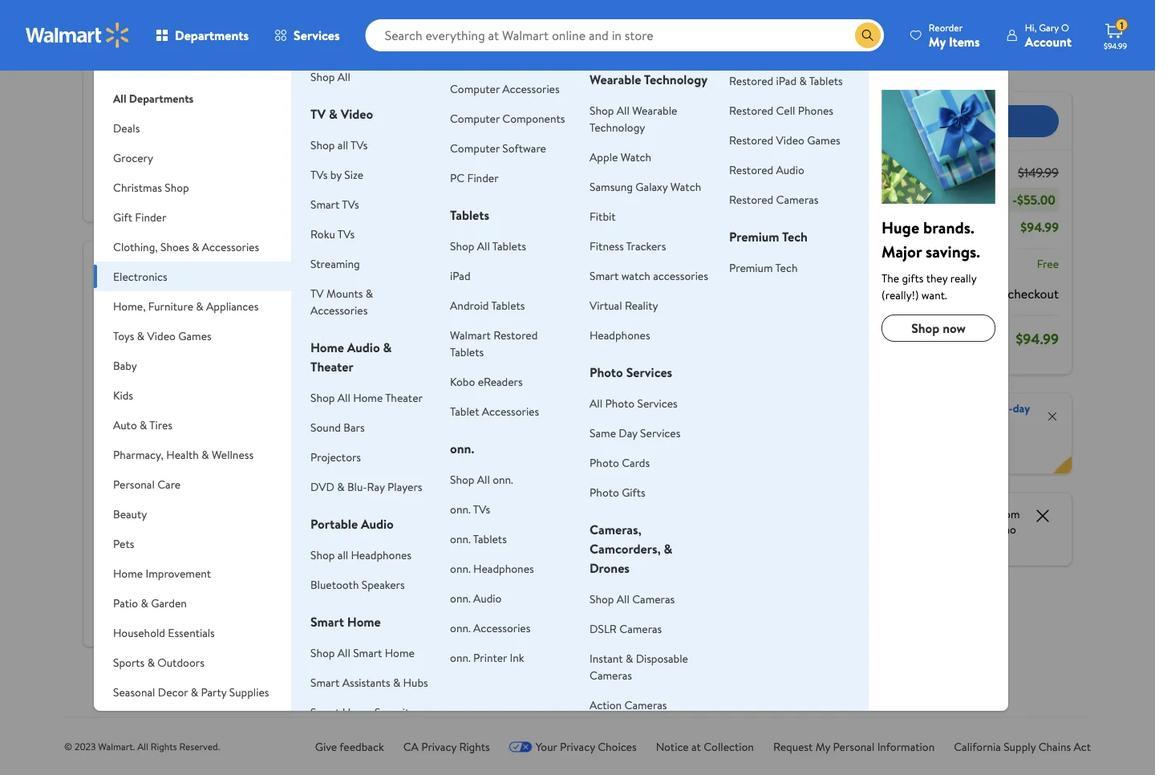 Task type: describe. For each thing, give the bounding box(es) containing it.
0 vertical spatial 1
[[1121, 18, 1124, 32]]

services up $86.88
[[641, 425, 681, 441]]

& left the blu-
[[337, 479, 345, 494]]

can
[[280, 96, 294, 110]]

onn. for onn. printer ink
[[450, 650, 471, 665]]

tablets down the remove 'button'
[[493, 238, 526, 254]]

save
[[537, 187, 559, 203]]

onn. for onn. audio
[[450, 590, 471, 606]]

0 horizontal spatial free
[[869, 439, 890, 455]]

photo gifts
[[590, 484, 646, 500]]

dye
[[380, 541, 403, 558]]

& inside home audio & theater
[[383, 339, 392, 356]]

privacy for your
[[560, 739, 595, 755]]

days!
[[925, 439, 949, 455]]

tablets down cup
[[473, 531, 507, 547]]

crossbody,
[[361, 523, 422, 541]]

seller for $86.88
[[636, 299, 659, 313]]

onn. tablets link
[[450, 531, 507, 547]]

restored inside 'walmart restored tablets'
[[494, 327, 538, 343]]

smart tvs
[[311, 196, 359, 212]]

gift for gift ideas for less
[[103, 260, 128, 281]]

pre-
[[912, 522, 933, 537]]

0 horizontal spatial 1
[[673, 188, 677, 203]]

wearable inside shop all wearable technology
[[633, 102, 678, 118]]

at inside view details (only one option can be selected at a time.)
[[347, 96, 355, 110]]

tablets inside 'walmart restored tablets'
[[450, 344, 484, 360]]

delivery for $99.00
[[153, 570, 188, 583]]

& inside 'tv mounts & accessories'
[[366, 285, 373, 301]]

accessories inside 'dropdown button'
[[202, 239, 259, 254]]

ideas
[[131, 260, 164, 281]]

onn. for onn. accessories
[[450, 620, 471, 636]]

services inside services dropdown button
[[294, 26, 340, 44]]

and
[[522, 541, 542, 558]]

best seller inside "now $19.88" group
[[243, 299, 286, 313]]

finder for pc finder
[[468, 170, 499, 185]]

cameras inside instant & disposable cameras
[[590, 667, 633, 683]]

smart watch accessories
[[590, 268, 709, 283]]

(1
[[832, 164, 840, 181]]

smart for smart assistants & hubs
[[311, 675, 340, 690]]

smart for smart home security
[[311, 704, 340, 720]]

all right walmart.
[[137, 740, 148, 754]]

back
[[916, 506, 939, 522]]

day inside now $86.88 group
[[625, 574, 640, 588]]

collection
[[704, 739, 754, 755]]

sony wh-ch720n-noise canceling wireless bluetooth headphones- black, with add-on services, 1 in cart image
[[103, 0, 180, 45]]

$8.00
[[295, 142, 322, 158]]

& inside instant & disposable cameras
[[626, 651, 634, 666]]

instant
[[590, 651, 623, 666]]

restored cameras
[[730, 191, 819, 207]]

restored ipad & tablets
[[730, 73, 843, 88]]

0 horizontal spatial k-
[[524, 470, 536, 488]]

departments inside all departments link
[[129, 90, 194, 106]]

1 vertical spatial personal
[[834, 739, 875, 755]]

day inside the keurig k-cafe single serve k- cup coffee maker, latte maker and cappuccino maker, dark charcoal group
[[501, 555, 516, 569]]

1 horizontal spatial watch
[[671, 179, 702, 194]]

onn. audio link
[[450, 590, 502, 606]]

accessories for computer accessories
[[503, 81, 560, 96]]

best for $99.00
[[119, 299, 137, 313]]

audio for onn.
[[474, 590, 502, 606]]

video for toys & video games
[[147, 328, 176, 344]]

returns
[[270, 12, 305, 28]]

2- for year
[[232, 142, 241, 158]]

get
[[942, 401, 959, 416]]

cameras up dslr cameras link
[[633, 591, 675, 607]]

household essentials
[[113, 625, 215, 641]]

garden
[[151, 595, 187, 611]]

restored for restored cell phones
[[730, 102, 774, 118]]

virtual
[[590, 297, 623, 313]]

shop for wearable technology
[[590, 102, 614, 118]]

& inside become a member to get free same-day delivery, gas discounts & more!
[[948, 416, 956, 432]]

$149.99
[[1019, 164, 1060, 181]]

clothing,
[[113, 239, 158, 254]]

free inside become a member to get free same-day delivery, gas discounts & more!
[[961, 401, 982, 416]]

tablets down 'remove'
[[450, 206, 490, 224]]

audio for home
[[347, 339, 380, 356]]

tvs for onn. tvs
[[473, 501, 491, 517]]

1 vertical spatial ipad
[[450, 268, 471, 283]]

they
[[927, 270, 948, 286]]

Search search field
[[366, 19, 884, 51]]

essentials
[[168, 625, 215, 641]]

home down assistants
[[342, 704, 372, 720]]

school,
[[113, 714, 149, 730]]

tablet
[[450, 403, 480, 419]]

home up bars
[[353, 390, 383, 405]]

add to cart image for now $99.00 group
[[121, 399, 141, 419]]

plan for $8.00
[[265, 142, 285, 158]]

assistants
[[342, 675, 391, 690]]

instant & disposable cameras
[[590, 651, 689, 683]]

restored for restored video games
[[730, 132, 774, 148]]

now $99.00 $129.00 apple airpods with charging case (2nd generation)
[[112, 446, 191, 555]]

home up hubs
[[385, 645, 415, 661]]

dvd & blu-ray players
[[311, 479, 423, 494]]

0 vertical spatial wearable
[[590, 71, 642, 88]]

0 horizontal spatial rights
[[151, 740, 177, 754]]

0 horizontal spatial watch
[[621, 149, 652, 165]]

dvd
[[311, 479, 335, 494]]

photo for services
[[590, 364, 624, 381]]

2 vertical spatial $94.99
[[1017, 329, 1060, 349]]

now $99.00 group
[[112, 290, 208, 615]]

computer software link
[[450, 140, 547, 156]]

0 vertical spatial $94.99
[[1105, 40, 1128, 51]]

3+ day shipping inside "now $19.88" group
[[240, 592, 304, 606]]

android tablets
[[450, 297, 525, 313]]

sports & outdoors
[[113, 655, 205, 670]]

remove button
[[460, 183, 511, 208]]

shop all smart home link
[[311, 645, 415, 661]]

day left the returns
[[250, 12, 267, 28]]

major
[[882, 240, 923, 262]]

add button for onn. reusable 35mm camera with flash
[[239, 396, 298, 422]]

3+ day shipping inside now $86.88 group
[[612, 574, 677, 588]]

tablets right android
[[492, 297, 525, 313]]

dome
[[361, 505, 395, 523]]

electronics
[[113, 269, 167, 284]]

year for 3-
[[242, 117, 262, 132]]

1512
[[660, 526, 677, 539]]

1 vertical spatial for
[[167, 260, 186, 281]]

supplies for seasonal decor & party supplies
[[229, 684, 269, 700]]

onn. up shop all onn. link
[[450, 440, 475, 458]]

view details (only one option can be selected at a time.)
[[207, 76, 388, 110]]

1 maker, from the top
[[485, 523, 522, 541]]

onn. up single in the bottom of the page
[[493, 472, 514, 487]]

accessories inside 'tv mounts & accessories'
[[311, 302, 368, 318]]

same day services link
[[590, 425, 681, 441]]

& left tires
[[140, 417, 147, 433]]

1 horizontal spatial by
[[352, 57, 364, 73]]

hi, gary o account
[[1026, 20, 1072, 50]]

1 vertical spatial $55.00
[[1018, 191, 1056, 209]]

ca privacy rights
[[404, 739, 490, 755]]

delivery for justice
[[401, 555, 436, 569]]

improvement
[[146, 566, 211, 581]]

$129.00
[[112, 466, 149, 482]]

apple for now $99.00
[[112, 484, 145, 502]]

later
[[579, 187, 601, 203]]

onn. for onn. tvs
[[450, 501, 471, 517]]

smart up assistants
[[353, 645, 382, 661]]

finder for gift finder
[[135, 209, 166, 225]]

0 horizontal spatial headphones
[[351, 547, 412, 563]]

1 vertical spatial video
[[777, 132, 805, 148]]

smart watch accessories link
[[590, 268, 709, 283]]

best inside "now $19.88" group
[[243, 299, 262, 313]]

reserved.
[[179, 740, 220, 754]]

charcoal
[[485, 594, 534, 611]]

less
[[189, 260, 212, 281]]

tv mounts & accessories link
[[311, 285, 373, 318]]

3+ inside $14.00 group
[[364, 578, 375, 592]]

2 horizontal spatial headphones
[[590, 327, 651, 343]]

all for shop all
[[338, 69, 351, 84]]

year for 2-
[[241, 142, 262, 158]]

now for now $99.00 $129.00 apple airpods with charging case (2nd generation)
[[112, 446, 141, 466]]

beauty
[[113, 506, 147, 522]]

restored for restored ipad & tablets
[[730, 73, 774, 88]]

shipping for $99.00
[[141, 592, 175, 606]]

1 horizontal spatial headphones
[[474, 561, 534, 576]]

now $86.88 $99.00 apple airtag - 4 pack
[[609, 446, 698, 519]]

shop all onn. link
[[450, 472, 514, 487]]

& right $11.00
[[329, 105, 338, 123]]

computer for computer components
[[450, 110, 500, 126]]

photo for cards
[[590, 455, 620, 470]]

52
[[288, 543, 298, 557]]

$14.00 group
[[361, 290, 456, 601]]

search icon image
[[862, 29, 875, 42]]

restored ipad & tablets link
[[730, 73, 843, 88]]

1 horizontal spatial k-
[[556, 488, 568, 505]]

tvs for smart tvs
[[342, 196, 359, 212]]

at for calculated at checkout
[[994, 285, 1005, 302]]

all for &
[[338, 137, 348, 153]]

baby
[[113, 358, 137, 373]]

with inside the earn 5% cash back on walmart.com see if you're pre-approved with no credit risk.
[[981, 522, 1002, 537]]

coffee
[[511, 505, 550, 523]]

best for $86.88
[[615, 299, 634, 313]]

computer components
[[450, 110, 565, 126]]

services up all photo services link
[[627, 364, 673, 381]]

1 vertical spatial by
[[331, 167, 342, 182]]

cappuccino
[[485, 558, 551, 576]]

shop all
[[311, 69, 351, 84]]

continue to checkout
[[860, 112, 981, 130]]

2- for day
[[116, 592, 124, 606]]

banner containing become a member to get free same-day delivery, gas discounts & more!
[[768, 394, 1072, 474]]

all for audio
[[338, 547, 348, 563]]

& left art
[[186, 714, 193, 730]]

plan for $11.00
[[265, 117, 285, 132]]

onn. tvs link
[[450, 501, 491, 517]]

0 horizontal spatial $55.00
[[695, 7, 723, 20]]

- inside the now $86.88 $99.00 apple airtag - 4 pack
[[682, 484, 687, 502]]

all up deals
[[113, 90, 126, 106]]

mini
[[396, 488, 420, 505]]

ray
[[367, 479, 385, 494]]

onn. for onn. headphones
[[450, 561, 471, 576]]

at for notice at collection
[[692, 739, 702, 755]]

35mm
[[237, 502, 272, 519]]

tie
[[361, 541, 377, 558]]

pharmacy, health & wellness
[[113, 447, 254, 462]]

case
[[112, 519, 139, 537]]

privacy for ca
[[422, 739, 457, 755]]

accessories for tablet accessories
[[482, 403, 540, 419]]

with inside the "now $99.00 $129.00 apple airpods with charging case (2nd generation)"
[[112, 502, 136, 519]]

kids button
[[94, 380, 291, 410]]

restored for restored audio
[[730, 162, 774, 177]]

photo up day
[[606, 395, 635, 411]]

shop all tablets link
[[450, 238, 526, 254]]

clothing, shoes & accessories button
[[94, 232, 291, 262]]

android tablets link
[[450, 297, 525, 313]]

add for now $86.88 group
[[637, 401, 657, 417]]

samsung
[[590, 179, 633, 194]]

tablets up phones
[[810, 73, 843, 88]]

services button
[[262, 16, 353, 55]]

home up shop all smart home
[[347, 613, 381, 631]]

add for the keurig k-cafe single serve k- cup coffee maker, latte maker and cappuccino maker, dark charcoal group
[[513, 401, 533, 417]]

1 vertical spatial $94.99
[[1021, 218, 1060, 236]]

try
[[802, 439, 817, 455]]

add up view on the top left
[[207, 57, 227, 73]]

& inside dropdown button
[[147, 655, 155, 670]]

theater for home audio & theater
[[311, 358, 354, 376]]

photo for gifts
[[590, 484, 620, 500]]

2 maker, from the top
[[485, 576, 522, 594]]

security
[[375, 704, 415, 720]]

shipping for $86.88
[[642, 574, 677, 588]]

accessories for onn. accessories
[[474, 620, 531, 636]]

computer for computer accessories
[[450, 81, 500, 96]]

gas
[[880, 416, 896, 432]]

onn. tvs
[[450, 501, 491, 517]]

cameras for dslr cameras
[[620, 621, 662, 637]]

privacy choices icon image
[[510, 741, 533, 753]]

3+ inside "now $19.88" group
[[240, 592, 251, 606]]

photo cards
[[590, 455, 650, 470]]

tvs up size
[[351, 137, 368, 153]]

keurig k-cafe single serve k- cup coffee maker, latte maker and cappuccino maker, dark charcoal group
[[485, 290, 580, 611]]

computer for computer software
[[450, 140, 500, 156]]

tv for tv & video
[[311, 105, 326, 123]]

add button for justice girls micro mini dome crossbody, pink tie dye
[[363, 396, 422, 422]]

you
[[659, 9, 671, 20]]

3+ day shipping inside the keurig k-cafe single serve k- cup coffee maker, latte maker and cappuccino maker, dark charcoal group
[[488, 555, 552, 569]]

& right furniture
[[196, 298, 204, 314]]

outdoors
[[158, 655, 205, 670]]

be
[[297, 96, 307, 110]]



Task type: vqa. For each thing, say whether or not it's contained in the screenshot.
Shop associated with Cameras, Camcorders, & Drones
yes



Task type: locate. For each thing, give the bounding box(es) containing it.
maker
[[485, 541, 519, 558]]

best inside $14.00 group
[[367, 299, 386, 313]]

onn. down onn. audio link
[[450, 620, 471, 636]]

accessories down charcoal
[[474, 620, 531, 636]]

option
[[251, 96, 278, 110]]

& right instant
[[626, 651, 634, 666]]

1 right o
[[1121, 18, 1124, 32]]

1 tv from the top
[[311, 105, 326, 123]]

add button inside "now $19.88" group
[[239, 396, 298, 422]]

to inside become a member to get free same-day delivery, gas discounts & more!
[[929, 401, 940, 416]]

free right get
[[961, 401, 982, 416]]

audio down restored video games
[[777, 162, 805, 177]]

checkout inside button
[[930, 112, 981, 130]]

2 computer from the top
[[450, 110, 500, 126]]

departments inside departments popup button
[[175, 26, 249, 44]]

& up shop all home theater link
[[383, 339, 392, 356]]

1 horizontal spatial theater
[[385, 390, 423, 405]]

home inside dropdown button
[[113, 566, 143, 581]]

shipping inside "now $19.88" group
[[270, 592, 304, 606]]

to right continue
[[914, 112, 926, 130]]

1 vertical spatial to
[[929, 401, 940, 416]]

2 add to cart image from the left
[[494, 399, 513, 419]]

my for items
[[929, 33, 946, 50]]

2 premium tech from the top
[[730, 260, 798, 275]]

& right toys at the top of page
[[137, 328, 145, 344]]

1 horizontal spatial with
[[237, 519, 260, 537]]

1 best from the left
[[119, 299, 137, 313]]

1 vertical spatial tech
[[776, 260, 798, 275]]

add to cart image
[[121, 399, 141, 419], [494, 399, 513, 419]]

office
[[152, 714, 183, 730]]

0 horizontal spatial add to cart image
[[370, 399, 389, 419]]

0 horizontal spatial 2-
[[116, 592, 124, 606]]

best seller left tv mounts & accessories link
[[243, 299, 286, 313]]

by
[[352, 57, 364, 73], [331, 167, 342, 182]]

checkout for calculated at checkout
[[1008, 285, 1060, 302]]

personal care button
[[94, 470, 291, 499]]

components
[[503, 110, 565, 126]]

1 horizontal spatial 1
[[1121, 18, 1124, 32]]

0 vertical spatial premium
[[730, 228, 780, 246]]

all for shop all smart home
[[338, 645, 351, 661]]

total
[[841, 330, 867, 348]]

close walmart plus section image
[[1047, 410, 1060, 423]]

now for now $86.88 $99.00 apple airtag - 4 pack
[[609, 446, 638, 466]]

-
[[288, 117, 292, 132], [288, 142, 292, 158], [1013, 191, 1018, 209], [682, 484, 687, 502]]

seller for $99.00
[[140, 299, 162, 313]]

add
[[207, 57, 227, 73], [265, 401, 285, 417], [389, 401, 409, 417], [513, 401, 533, 417], [637, 401, 657, 417]]

0 vertical spatial tech
[[783, 228, 808, 246]]

1 vertical spatial computer
[[450, 110, 500, 126]]

for inside save for later button
[[562, 187, 576, 203]]

apple for now $86.88
[[609, 484, 641, 502]]

add to cart image for now
[[618, 399, 637, 419]]

add walmart protection plan by allstate
[[207, 57, 404, 73]]

best seller for $86.88
[[615, 299, 659, 313]]

0 horizontal spatial for
[[167, 260, 186, 281]]

delivery inside now $99.00 group
[[153, 570, 188, 583]]

software
[[503, 140, 547, 156]]

1 horizontal spatial personal
[[834, 739, 875, 755]]

tv inside 'tv mounts & accessories'
[[311, 285, 324, 301]]

1 horizontal spatial for
[[562, 187, 576, 203]]

1 seller from the left
[[140, 299, 162, 313]]

the
[[882, 270, 900, 286]]

cameras down instant
[[590, 667, 633, 683]]

samsung galaxy watch link
[[590, 179, 702, 194]]

0 horizontal spatial video
[[147, 328, 176, 344]]

add button down ereaders
[[487, 396, 546, 422]]

0 vertical spatial tv
[[311, 105, 326, 123]]

onn. for onn. tablets
[[450, 531, 471, 547]]

add to cart image down ereaders
[[494, 399, 513, 419]]

0 vertical spatial games
[[808, 132, 841, 148]]

4 best seller from the left
[[615, 299, 659, 313]]

add to cart image left tires
[[121, 399, 141, 419]]

day down "dye"
[[377, 578, 391, 592]]

next slide for horizontalscrollerrecommendations list image
[[672, 351, 711, 390]]

calculated at checkout
[[932, 285, 1060, 302]]

home inside home audio & theater
[[311, 339, 344, 356]]

now $19.88 group
[[237, 290, 332, 615]]

pickup for $99.00
[[116, 570, 143, 583]]

tvs down the $8.00
[[311, 167, 328, 182]]

0 horizontal spatial with
[[112, 502, 136, 519]]

finder inside dropdown button
[[135, 209, 166, 225]]

walmart image
[[26, 22, 130, 48]]

request my personal information
[[774, 739, 935, 755]]

1 privacy from the left
[[422, 739, 457, 755]]

0 horizontal spatial games
[[178, 328, 212, 344]]

computer up pc finder
[[450, 140, 500, 156]]

0 vertical spatial plan
[[265, 117, 285, 132]]

1 add to cart image from the left
[[370, 399, 389, 419]]

1 plan from the top
[[265, 117, 285, 132]]

premium tech up premium tech link
[[730, 228, 808, 246]]

fitness trackers link
[[590, 238, 667, 254]]

shop for home audio & theater
[[311, 390, 335, 405]]

seller inside now $99.00 group
[[140, 299, 162, 313]]

member
[[886, 401, 926, 416]]

& left hubs
[[393, 675, 401, 690]]

1 now from the left
[[112, 446, 141, 466]]

0 vertical spatial theater
[[311, 358, 354, 376]]

restored
[[730, 73, 774, 88], [730, 102, 774, 118], [730, 132, 774, 148], [730, 162, 774, 177], [730, 191, 774, 207], [494, 327, 538, 343]]

3 seller from the left
[[388, 299, 410, 313]]

3 now from the left
[[609, 446, 638, 466]]

with left flash
[[237, 519, 260, 537]]

my inside reorder my items
[[929, 33, 946, 50]]

action
[[590, 697, 622, 713]]

best up headphones link
[[615, 299, 634, 313]]

4 seller from the left
[[636, 299, 659, 313]]

0 vertical spatial maker,
[[485, 523, 522, 541]]

delivery down 1512
[[650, 552, 684, 566]]

1 horizontal spatial my
[[929, 33, 946, 50]]

add inside now $86.88 group
[[637, 401, 657, 417]]

© 2023 walmart. all rights reserved.
[[64, 740, 220, 754]]

items
[[949, 33, 981, 50]]

savings
[[781, 191, 824, 209]]

best seller inside now $99.00 group
[[119, 299, 162, 313]]

2 privacy from the left
[[560, 739, 595, 755]]

beauty button
[[94, 499, 291, 529]]

add to cart image for $14.00
[[370, 399, 389, 419]]

video down furniture
[[147, 328, 176, 344]]

delivery inside $14.00 group
[[401, 555, 436, 569]]

1 horizontal spatial walmart
[[450, 327, 491, 343]]

restored cameras link
[[730, 191, 819, 207]]

photo down same
[[590, 455, 620, 470]]

add button inside the keurig k-cafe single serve k- cup coffee maker, latte maker and cappuccino maker, dark charcoal group
[[487, 396, 546, 422]]

departments button
[[143, 16, 262, 55]]

apple inside the "now $99.00 $129.00 apple airpods with charging case (2nd generation)"
[[112, 484, 145, 502]]

all up dslr cameras link
[[617, 591, 630, 607]]

add to cart image inside the keurig k-cafe single serve k- cup coffee maker, latte maker and cappuccino maker, dark charcoal group
[[494, 399, 513, 419]]

add to cart image inside now $86.88 group
[[618, 399, 637, 419]]

audio up shop all home theater link
[[347, 339, 380, 356]]

smart for smart watch accessories
[[590, 268, 619, 283]]

photo up pack
[[590, 484, 620, 500]]

day inside $14.00 group
[[377, 578, 391, 592]]

shop for cameras, camcorders, & drones
[[590, 591, 614, 607]]

a inside view details (only one option can be selected at a time.)
[[357, 96, 362, 110]]

phones
[[798, 102, 834, 118]]

tvs right roku
[[338, 226, 355, 242]]

0 vertical spatial video
[[341, 105, 373, 123]]

day inside now $99.00 group
[[124, 592, 139, 606]]

$55.00 down $149.99
[[1018, 191, 1056, 209]]

wellness
[[212, 447, 254, 462]]

0 vertical spatial a
[[357, 96, 362, 110]]

5%
[[875, 506, 888, 522]]

seller inside now $86.88 group
[[636, 299, 659, 313]]

headphones down maker
[[474, 561, 534, 576]]

shop for onn.
[[450, 472, 475, 487]]

home up patio
[[113, 566, 143, 581]]

1 horizontal spatial add to cart image
[[494, 399, 513, 419]]

school, office & art supplies button
[[94, 707, 291, 737]]

shipping
[[518, 555, 552, 569], [642, 574, 677, 588], [394, 578, 428, 592], [141, 592, 175, 606], [270, 592, 304, 606]]

0 vertical spatial supplies
[[229, 684, 269, 700]]

1 horizontal spatial checkout
[[1008, 285, 1060, 302]]

0 horizontal spatial walmart
[[230, 57, 271, 73]]

walmart up details
[[230, 57, 271, 73]]

2 horizontal spatial at
[[994, 285, 1005, 302]]

shipping inside now $99.00 group
[[141, 592, 175, 606]]

tv left mounts at top left
[[311, 285, 324, 301]]

at right notice
[[692, 739, 702, 755]]

video inside dropdown button
[[147, 328, 176, 344]]

1 vertical spatial gift
[[103, 260, 128, 281]]

decor
[[158, 684, 188, 700]]

& right "health" at left
[[202, 447, 209, 462]]

video for tv & video
[[341, 105, 373, 123]]

services up the same day services 'link'
[[638, 395, 678, 411]]

walmart inside 'walmart restored tablets'
[[450, 327, 491, 343]]

1 horizontal spatial to
[[929, 401, 940, 416]]

action cameras
[[590, 697, 667, 713]]

day inside become a member to get free same-day delivery, gas discounts & more!
[[1014, 401, 1031, 416]]

2 now from the left
[[237, 446, 265, 466]]

to inside continue to checkout button
[[914, 112, 926, 130]]

estimated
[[781, 330, 838, 348]]

1 vertical spatial games
[[178, 328, 212, 344]]

best seller inside now $86.88 group
[[615, 299, 659, 313]]

4 best from the left
[[615, 299, 634, 313]]

1 horizontal spatial 2-
[[232, 142, 241, 158]]

dslr cameras
[[590, 621, 662, 637]]

smart tvs link
[[311, 196, 359, 212]]

0 vertical spatial departments
[[175, 26, 249, 44]]

0 vertical spatial at
[[347, 96, 355, 110]]

games inside dropdown button
[[178, 328, 212, 344]]

audio for portable
[[361, 515, 394, 533]]

1 vertical spatial premium tech
[[730, 260, 798, 275]]

1 horizontal spatial a
[[878, 401, 883, 416]]

gift inside dropdown button
[[113, 209, 132, 225]]

all for shop all onn.
[[477, 472, 490, 487]]

0 vertical spatial year
[[242, 117, 262, 132]]

1 horizontal spatial finder
[[468, 170, 499, 185]]

personal left "information"
[[834, 739, 875, 755]]

seller
[[140, 299, 162, 313], [264, 299, 286, 313], [388, 299, 410, 313], [636, 299, 659, 313]]

delivery inside "now $19.88" group
[[277, 570, 312, 583]]

pickup for $86.88
[[612, 552, 640, 566]]

dismiss capital one banner image
[[1034, 506, 1053, 525]]

3+ day shipping inside $14.00 group
[[364, 578, 428, 592]]

& inside 'dropdown button'
[[192, 239, 199, 254]]

technology inside shop all wearable technology
[[590, 119, 646, 135]]

watch right galaxy
[[671, 179, 702, 194]]

my for personal
[[816, 739, 831, 755]]

0 horizontal spatial $99.00
[[145, 446, 187, 466]]

best seller right mounts at top left
[[367, 299, 410, 313]]

photo cards link
[[590, 455, 650, 470]]

all down the remove 'button'
[[477, 238, 490, 254]]

1 add to cart image from the left
[[121, 399, 141, 419]]

for left 30
[[892, 439, 906, 455]]

checkout right really
[[1008, 285, 1060, 302]]

reusable
[[263, 484, 313, 502]]

& right shoes
[[192, 239, 199, 254]]

accessories down mounts at top left
[[311, 302, 368, 318]]

2 add to cart image from the left
[[618, 399, 637, 419]]

by right plan
[[352, 57, 364, 73]]

theater inside home audio & theater
[[311, 358, 354, 376]]

tv & video
[[311, 105, 373, 123]]

all up same
[[590, 395, 603, 411]]

2 plan from the top
[[265, 142, 285, 158]]

0 vertical spatial free
[[961, 401, 982, 416]]

0 horizontal spatial pickup
[[116, 570, 143, 583]]

walmart down android
[[450, 327, 491, 343]]

restored for restored cameras
[[730, 191, 774, 207]]

audio for restored
[[777, 162, 805, 177]]

2 horizontal spatial pickup
[[612, 552, 640, 566]]

0 vertical spatial $55.00
[[695, 7, 723, 20]]

0 vertical spatial finder
[[468, 170, 499, 185]]

gift for gift finder
[[113, 209, 132, 225]]

(2nd
[[143, 519, 168, 537]]

1 all from the top
[[338, 137, 348, 153]]

1 vertical spatial theater
[[385, 390, 423, 405]]

0 horizontal spatial now
[[112, 446, 141, 466]]

smart up give
[[311, 704, 340, 720]]

shop for portable audio
[[311, 547, 335, 563]]

shipping for justice
[[394, 578, 428, 592]]

apple inside the now $86.88 $99.00 apple airtag - 4 pack
[[609, 484, 641, 502]]

add to cart image inside now $99.00 group
[[121, 399, 141, 419]]

departments up deals dropdown button
[[129, 90, 194, 106]]

now inside the "now $99.00 $129.00 apple airpods with charging case (2nd generation)"
[[112, 446, 141, 466]]

$99.00 inside the now $86.88 $99.00 apple airtag - 4 pack
[[609, 466, 642, 482]]

1 vertical spatial wearable
[[633, 102, 678, 118]]

add to cart image for the keurig k-cafe single serve k- cup coffee maker, latte maker and cappuccino maker, dark charcoal group
[[494, 399, 513, 419]]

shop for tablets
[[450, 238, 475, 254]]

photo services
[[590, 364, 673, 381]]

delivery inside now $86.88 group
[[650, 552, 684, 566]]

pickup for justice
[[364, 555, 392, 569]]

0 vertical spatial technology
[[644, 71, 708, 88]]

1 best seller from the left
[[119, 299, 162, 313]]

1 premium from the top
[[730, 228, 780, 246]]

tvs for roku tvs
[[338, 226, 355, 242]]

add for $14.00 group
[[389, 401, 409, 417]]

shop all wearable technology link
[[590, 102, 678, 135]]

home, furniture & appliances button
[[94, 291, 291, 321]]

1 vertical spatial supplies
[[215, 714, 255, 730]]

3 best from the left
[[367, 299, 386, 313]]

$94.99
[[1105, 40, 1128, 51], [1021, 218, 1060, 236], [1017, 329, 1060, 349]]

now for now $19.88
[[237, 446, 265, 466]]

0 horizontal spatial add to cart image
[[121, 399, 141, 419]]

best seller inside $14.00 group
[[367, 299, 410, 313]]

for inside banner
[[892, 439, 906, 455]]

0 horizontal spatial checkout
[[930, 112, 981, 130]]

games down 'home, furniture & appliances' dropdown button
[[178, 328, 212, 344]]

all inside shop all wearable technology
[[617, 102, 630, 118]]

delivery down 52
[[277, 570, 312, 583]]

1 horizontal spatial add to cart image
[[618, 399, 637, 419]]

theater
[[311, 358, 354, 376], [385, 390, 423, 405]]

2 seller from the left
[[264, 299, 286, 313]]

furniture
[[148, 298, 193, 314]]

3+ inside now $86.88 group
[[612, 574, 623, 588]]

smart left assistants
[[311, 675, 340, 690]]

add button up the $14.00
[[363, 396, 422, 422]]

2 year from the top
[[241, 142, 262, 158]]

add to cart image inside $14.00 group
[[370, 399, 389, 419]]

my right request
[[816, 739, 831, 755]]

add inside the keurig k-cafe single serve k- cup coffee maker, latte maker and cappuccino maker, dark charcoal group
[[513, 401, 533, 417]]

onn. tablets
[[450, 531, 507, 547]]

shipping inside $14.00 group
[[394, 578, 428, 592]]

2 horizontal spatial now
[[609, 446, 638, 466]]

justice
[[361, 470, 399, 488]]

2 horizontal spatial with
[[981, 522, 1002, 537]]

2 best from the left
[[243, 299, 262, 313]]

1 vertical spatial premium
[[730, 260, 773, 275]]

now $86.88 group
[[609, 290, 704, 597]]

best for justice
[[367, 299, 386, 313]]

& up phones
[[800, 73, 807, 88]]

1 vertical spatial free
[[1038, 256, 1060, 272]]

cameras for restored cameras
[[777, 191, 819, 207]]

2 vertical spatial computer
[[450, 140, 500, 156]]

1 vertical spatial my
[[816, 739, 831, 755]]

1 horizontal spatial free
[[1038, 256, 1060, 272]]

grocery
[[113, 150, 153, 165]]

2- inside now $99.00 group
[[116, 592, 124, 606]]

& inside cameras, camcorders, & drones
[[664, 540, 673, 558]]

add up the same day services 'link'
[[637, 401, 657, 417]]

best seller for justice
[[367, 299, 410, 313]]

smart assistants & hubs
[[311, 675, 428, 690]]

0 vertical spatial to
[[914, 112, 926, 130]]

$99.00 inside the "now $99.00 $129.00 apple airpods with charging case (2nd generation)"
[[145, 446, 187, 466]]

2 horizontal spatial video
[[777, 132, 805, 148]]

& right mounts at top left
[[366, 285, 373, 301]]

shop inside dropdown button
[[165, 179, 189, 195]]

add inside "now $19.88" group
[[265, 401, 285, 417]]

cameras for action cameras
[[625, 697, 667, 713]]

1 vertical spatial departments
[[129, 90, 194, 106]]

0 horizontal spatial finder
[[135, 209, 166, 225]]

watch up samsung galaxy watch
[[621, 149, 652, 165]]

all for shop all home theater
[[338, 390, 351, 405]]

ink
[[510, 650, 525, 665]]

2 vertical spatial video
[[147, 328, 176, 344]]

0 vertical spatial ipad
[[777, 73, 797, 88]]

shop for tv & video
[[311, 137, 335, 153]]

gifts
[[622, 484, 646, 500]]

1 vertical spatial year
[[241, 142, 262, 158]]

audio up onn. accessories
[[474, 590, 502, 606]]

sound
[[311, 419, 341, 435]]

for right save
[[562, 187, 576, 203]]

all for shop all wearable technology
[[617, 102, 630, 118]]

personal inside dropdown button
[[113, 476, 155, 492]]

3+ down home improvement dropdown button
[[240, 592, 251, 606]]

restored up restored cell phones
[[730, 73, 774, 88]]

with up "pets"
[[112, 502, 136, 519]]

all departments link
[[94, 71, 291, 113]]

personal up the beauty
[[113, 476, 155, 492]]

best seller down watch
[[615, 299, 659, 313]]

onn. for onn. reusable 35mm camera with flash
[[237, 484, 260, 502]]

0 vertical spatial my
[[929, 33, 946, 50]]

best up toys at the top of page
[[119, 299, 137, 313]]

1 horizontal spatial $99.00
[[609, 466, 642, 482]]

1 vertical spatial walmart
[[450, 327, 491, 343]]

2 tv from the top
[[311, 285, 324, 301]]

delivery up garden
[[153, 570, 188, 583]]

shop all tablets
[[450, 238, 526, 254]]

auto & tires button
[[94, 410, 291, 440]]

you're
[[879, 522, 910, 537]]

feedback
[[340, 739, 384, 755]]

best up toys & video games dropdown button
[[243, 299, 262, 313]]

printer
[[474, 650, 507, 665]]

3 best seller from the left
[[367, 299, 410, 313]]

shipping up dark
[[518, 555, 552, 569]]

2 add button from the left
[[363, 396, 422, 422]]

a inside become a member to get free same-day delivery, gas discounts & more!
[[878, 401, 883, 416]]

more!
[[959, 416, 987, 432]]

fitbit
[[590, 208, 616, 224]]

1 vertical spatial tv
[[311, 285, 324, 301]]

day
[[250, 12, 267, 28], [1014, 401, 1031, 416], [501, 555, 516, 569], [625, 574, 640, 588], [377, 578, 391, 592], [124, 592, 139, 606], [253, 592, 267, 606]]

streaming link
[[311, 256, 360, 271]]

bluetooth
[[311, 577, 359, 592]]

pickup inside $14.00 group
[[364, 555, 392, 569]]

serve
[[521, 488, 553, 505]]

audio inside home audio & theater
[[347, 339, 380, 356]]

seller inside $14.00 group
[[388, 299, 410, 313]]

all for shop all tablets
[[477, 238, 490, 254]]

dslr cameras link
[[590, 621, 662, 637]]

& inside dropdown button
[[141, 595, 148, 611]]

2 horizontal spatial for
[[892, 439, 906, 455]]

my left the items
[[929, 33, 946, 50]]

all for shop all cameras
[[617, 591, 630, 607]]

2 vertical spatial for
[[892, 439, 906, 455]]

0 horizontal spatial ipad
[[450, 268, 471, 283]]

1 vertical spatial watch
[[671, 179, 702, 194]]

3-year plan - $11.00
[[232, 117, 323, 132]]

2- down 3-
[[232, 142, 241, 158]]

add button inside now $86.88 group
[[612, 396, 670, 422]]

smart for smart tvs
[[311, 196, 340, 212]]

photo down headphones link
[[590, 364, 624, 381]]

0 vertical spatial computer
[[450, 81, 500, 96]]

0 vertical spatial walmart
[[230, 57, 271, 73]]

tvs by size link
[[311, 167, 364, 182]]

video up shop all tvs link
[[341, 105, 373, 123]]

cards
[[622, 455, 650, 470]]

1 computer from the top
[[450, 81, 500, 96]]

1 premium tech from the top
[[730, 228, 808, 246]]

ca privacy rights link
[[404, 739, 490, 755]]

2 premium from the top
[[730, 260, 773, 275]]

1 horizontal spatial video
[[341, 105, 373, 123]]

day down home improvement dropdown button
[[253, 592, 267, 606]]

banner
[[768, 394, 1072, 474]]

cameras down subtotal
[[777, 191, 819, 207]]

departments up view on the top left
[[175, 26, 249, 44]]

1 vertical spatial technology
[[590, 119, 646, 135]]

now down auto
[[112, 446, 141, 466]]

shipping inside now $86.88 group
[[642, 574, 677, 588]]

restored down restored audio link
[[730, 191, 774, 207]]

for down shoes
[[167, 260, 186, 281]]

$94.99 right the account
[[1105, 40, 1128, 51]]

year down one
[[242, 117, 262, 132]]

now inside the now $86.88 $99.00 apple airtag - 4 pack
[[609, 446, 638, 466]]

best inside now $99.00 group
[[119, 299, 137, 313]]

tv for tv mounts & accessories
[[311, 285, 324, 301]]

delivery down pink
[[401, 555, 436, 569]]

save for later
[[537, 187, 601, 203]]

sports & outdoors button
[[94, 648, 291, 677]]

$55.00 right save
[[695, 7, 723, 20]]

add up the $14.00
[[389, 401, 409, 417]]

3 add button from the left
[[487, 396, 546, 422]]

free for free
[[1038, 256, 1060, 272]]

patio & garden button
[[94, 588, 291, 618]]

a left time.)
[[357, 96, 362, 110]]

& left "more!"
[[948, 416, 956, 432]]

3+ inside the keurig k-cafe single serve k- cup coffee maker, latte maker and cappuccino maker, dark charcoal group
[[488, 555, 499, 569]]

1 horizontal spatial privacy
[[560, 739, 595, 755]]

seller for justice
[[388, 299, 410, 313]]

0 horizontal spatial privacy
[[422, 739, 457, 755]]

onn. inside onn. reusable 35mm camera with flash
[[237, 484, 260, 502]]

©
[[64, 740, 72, 754]]

pickup inside now $86.88 group
[[612, 552, 640, 566]]

home audio & theater
[[311, 339, 392, 376]]

shipping inside the keurig k-cafe single serve k- cup coffee maker, latte maker and cappuccino maker, dark charcoal group
[[518, 555, 552, 569]]

best seller for $99.00
[[119, 299, 162, 313]]

4 add button from the left
[[612, 396, 670, 422]]

day left and
[[501, 555, 516, 569]]

roku tvs link
[[311, 226, 355, 242]]

0 vertical spatial gift
[[113, 209, 132, 225]]

1 horizontal spatial now
[[237, 446, 265, 466]]

all up sound bars "link"
[[338, 390, 351, 405]]

30-
[[233, 12, 250, 28]]

& left party
[[191, 684, 198, 700]]

theater for shop all home theater
[[385, 390, 423, 405]]

1 vertical spatial finder
[[135, 209, 166, 225]]

allstate
[[366, 57, 404, 73]]

2 best seller from the left
[[243, 299, 286, 313]]

dark
[[525, 576, 552, 594]]

all photo services
[[590, 395, 678, 411]]

portable
[[311, 515, 358, 533]]

2 all from the top
[[338, 547, 348, 563]]

free for free 30-day returns
[[209, 12, 231, 28]]

0 horizontal spatial free
[[209, 12, 231, 28]]

add to cart image
[[370, 399, 389, 419], [618, 399, 637, 419]]

supplies for school, office & art supplies
[[215, 714, 255, 730]]

rights
[[459, 739, 490, 755], [151, 740, 177, 754]]

3 computer from the top
[[450, 140, 500, 156]]

with inside onn. reusable 35mm camera with flash
[[237, 519, 260, 537]]

1 horizontal spatial rights
[[459, 739, 490, 755]]

add button
[[239, 396, 298, 422], [363, 396, 422, 422], [487, 396, 546, 422], [612, 396, 670, 422]]

decrease quantity sony wh-ch720n-noise canceling wireless bluetooth headphones- black, current quantity 1 image
[[634, 189, 647, 202]]

add inside $14.00 group
[[389, 401, 409, 417]]

day left close walmart plus section 'image'
[[1014, 401, 1031, 416]]

photo gifts link
[[590, 484, 646, 500]]

1 horizontal spatial games
[[808, 132, 841, 148]]

best inside now $86.88 group
[[615, 299, 634, 313]]

request
[[774, 739, 813, 755]]

Walmart Site-Wide search field
[[366, 19, 884, 51]]

all down 'wearable technology'
[[617, 102, 630, 118]]

flash
[[263, 519, 292, 537]]

shop for smart home
[[311, 645, 335, 661]]

no
[[1004, 522, 1017, 537]]

1 add button from the left
[[239, 396, 298, 422]]

checkout for continue to checkout
[[930, 112, 981, 130]]

electronics image
[[882, 90, 996, 204]]

pickup inside now $99.00 group
[[116, 570, 143, 583]]

delivery for $86.88
[[650, 552, 684, 566]]

streaming
[[311, 256, 360, 271]]

seller inside "now $19.88" group
[[264, 299, 286, 313]]

camcorders,
[[590, 540, 661, 558]]

1 year from the top
[[242, 117, 262, 132]]

day inside "now $19.88" group
[[253, 592, 267, 606]]

apple watch
[[590, 149, 652, 165]]



